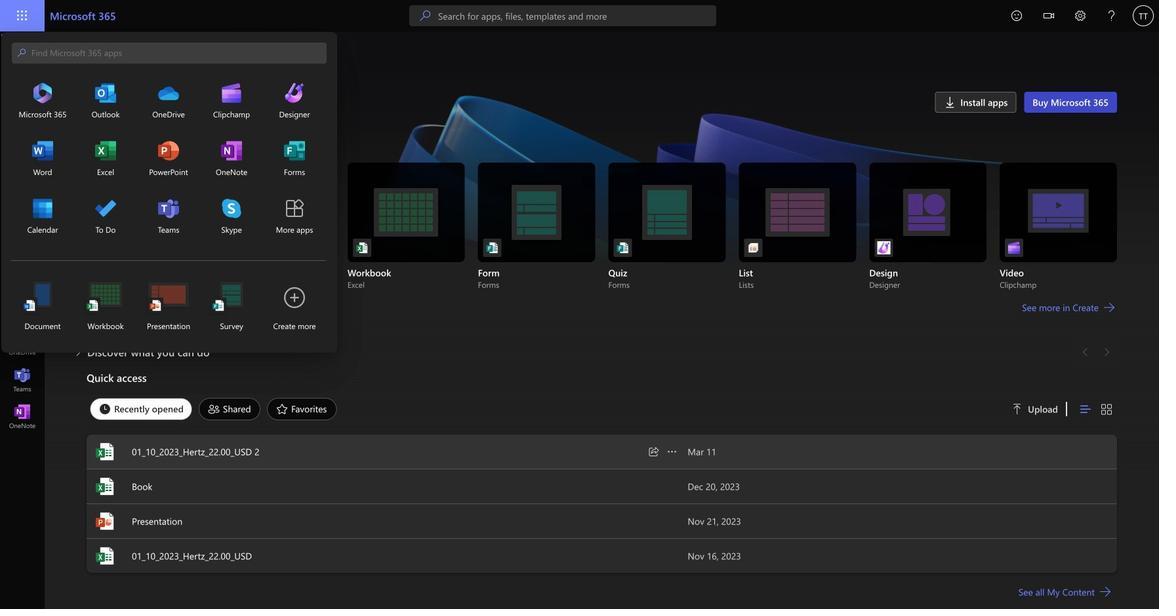 Task type: describe. For each thing, give the bounding box(es) containing it.
clipchamp video image
[[1008, 241, 1021, 255]]

excel workbook image
[[355, 241, 368, 255]]

create new element
[[87, 134, 1117, 342]]

name book cell
[[87, 476, 688, 497]]

document image left workbook icon
[[23, 299, 36, 312]]

favorites element
[[267, 398, 337, 420]]

app launcher opened dialog
[[1, 32, 337, 353]]

apps list
[[11, 74, 326, 247]]

my content image
[[16, 117, 29, 130]]

document image right outlook image
[[32, 281, 53, 310]]

forms survey image
[[486, 241, 499, 255]]

2 tab from the left
[[195, 398, 264, 420]]

search box. suggestions appear as you type. element
[[12, 43, 327, 64]]

designer design image
[[877, 241, 890, 255]]

name presentation cell
[[87, 511, 688, 532]]

powerpoint image
[[94, 511, 115, 532]]

workbook image
[[87, 281, 124, 310]]

onenote image
[[16, 411, 29, 424]]

1 tab from the left
[[87, 398, 195, 420]]

Search box. Suggestions appear as you type. search field
[[438, 5, 716, 26]]

create more image
[[284, 287, 305, 308]]

name 01_10_2023_hertz_22.00_usd 2 cell
[[87, 441, 688, 462]]

tt image
[[1133, 5, 1154, 26]]



Task type: locate. For each thing, give the bounding box(es) containing it.
survey image
[[212, 299, 225, 312]]

banner
[[0, 0, 1159, 34]]

designer design image
[[877, 241, 890, 255]]

create list
[[11, 269, 326, 342]]

document image
[[32, 281, 53, 310], [23, 299, 36, 312]]

shared element
[[199, 398, 260, 420]]

survey image
[[219, 281, 244, 310]]

excel image for name book cell
[[94, 476, 115, 497]]

0 vertical spatial excel image
[[16, 227, 29, 240]]

teams image
[[16, 374, 29, 387]]

presentation image right workbook image at the left of the page
[[149, 299, 162, 312]]

None search field
[[409, 5, 716, 26]]

presentation image
[[147, 281, 190, 310], [149, 299, 162, 312]]

excel image
[[94, 441, 115, 462]]

recently opened element
[[90, 398, 192, 420]]

list
[[87, 163, 1117, 290]]

tab
[[87, 398, 195, 420], [195, 398, 264, 420], [264, 398, 340, 420]]

excel image for "name 01_10_2023_hertz_22.00_usd" cell
[[94, 546, 115, 567]]

workbook image
[[86, 299, 99, 312]]

Find Microsoft 365 apps text field
[[31, 43, 327, 62]]

tab list
[[87, 395, 996, 424]]

application
[[0, 31, 1159, 609]]

this account doesn't have a microsoft 365 subscription. click to view your benefits. tooltip
[[87, 105, 112, 118]]

lists list image
[[747, 241, 760, 255]]

navigation
[[0, 31, 45, 436]]

home image
[[16, 43, 29, 56]]

1 vertical spatial excel image
[[94, 476, 115, 497]]

presentation image left survey image
[[147, 281, 190, 310]]

name 01_10_2023_hertz_22.00_usd cell
[[87, 546, 688, 567]]

new quiz image
[[616, 241, 629, 255]]

outlook image
[[16, 300, 29, 314]]

3 tab from the left
[[264, 398, 340, 420]]

2 vertical spatial excel image
[[94, 546, 115, 567]]

excel image
[[16, 227, 29, 240], [94, 476, 115, 497], [94, 546, 115, 567]]



Task type: vqa. For each thing, say whether or not it's contained in the screenshot.
Workbook image
yes



